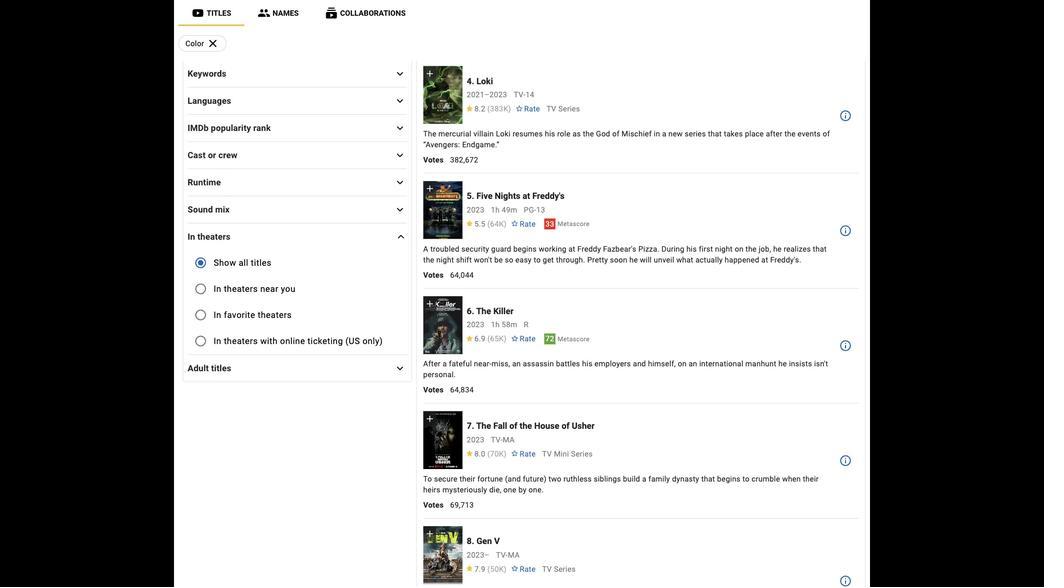 Task type: locate. For each thing, give the bounding box(es) containing it.
role
[[558, 129, 571, 138]]

mini
[[554, 450, 569, 459]]

In theaters near you radio
[[188, 276, 214, 302]]

0 vertical spatial tv
[[547, 104, 557, 113]]

2 ( from the top
[[488, 220, 490, 229]]

after a fateful near-miss, an assassin battles his employers and himself, on an international manhunt he insists isn't personal.
[[423, 360, 829, 379]]

that right realizes
[[813, 244, 827, 253]]

add image for 4.
[[425, 68, 435, 79]]

die,
[[490, 486, 502, 495]]

1 vertical spatial tv-
[[491, 436, 503, 445]]

add image left the '4.' at the left top of the page
[[425, 68, 435, 79]]

chevron right image inside cast or crew dropdown button
[[394, 149, 407, 162]]

star inline image left '7.9'
[[466, 566, 474, 572]]

radio button unchecked image
[[194, 309, 207, 322]]

( right '7.9'
[[488, 565, 490, 574]]

michael fassbender in the killer (2023) image
[[423, 296, 463, 354]]

the right 6. at the left
[[476, 306, 491, 316]]

2 vertical spatial he
[[779, 360, 787, 369]]

( right 8.2
[[488, 104, 490, 113]]

titles right adult
[[211, 363, 231, 374]]

easy
[[516, 255, 532, 264]]

0 vertical spatial he
[[774, 244, 782, 253]]

5 group from the top
[[423, 527, 463, 585]]

3 group from the top
[[423, 296, 463, 354]]

votes for fall
[[423, 501, 444, 510]]

2 2023 from the top
[[467, 321, 485, 330]]

begins left crumble
[[718, 475, 741, 484]]

0 horizontal spatial a
[[443, 360, 447, 369]]

0 vertical spatial series
[[559, 104, 580, 113]]

1 vertical spatial night
[[437, 255, 454, 264]]

star border inline image down 58m
[[511, 336, 519, 342]]

group left the '4.' at the left top of the page
[[423, 66, 463, 124]]

that left takes
[[708, 129, 722, 138]]

in down show
[[214, 284, 222, 294]]

0 horizontal spatial begins
[[514, 244, 537, 253]]

imdb
[[188, 123, 209, 133]]

job,
[[759, 244, 772, 253]]

1h
[[491, 205, 500, 214], [491, 321, 500, 330]]

1 vertical spatial tv series
[[542, 565, 576, 574]]

his inside the mercurial villain loki resumes his role as the god of mischief in a new series that takes place after the events of "avengers: endgame."
[[545, 129, 556, 138]]

votes for nights
[[423, 271, 444, 280]]

star border inline image right '70k' at the left of the page
[[511, 451, 519, 457]]

1 vertical spatial to
[[743, 475, 750, 484]]

chevron right image inside in theaters "dropdown button"
[[394, 230, 408, 243]]

rate right star border inline icon at the left of the page
[[520, 565, 536, 574]]

add image for 5.
[[425, 183, 435, 194]]

happened
[[725, 255, 760, 264]]

begins inside a troubled security guard begins working at freddy fazbear's pizza. during his first night on the job, he realizes that the night shift won't be so easy to get through. pretty soon he will unveil what actually happened at freddy's.
[[514, 244, 537, 253]]

events
[[798, 129, 821, 138]]

one.
[[529, 486, 544, 495]]

pizza.
[[639, 244, 660, 253]]

in for in theaters
[[188, 232, 195, 242]]

0 vertical spatial metascore
[[558, 220, 590, 228]]

kevin foster, jess weiss, roger joseph manning jr., jade kindar-martin, and kellen goff in five nights at freddy's (2023) image
[[423, 181, 463, 239]]

chevron right image
[[394, 94, 407, 107], [394, 149, 407, 162], [394, 176, 407, 189], [394, 203, 407, 216], [394, 230, 408, 243], [394, 362, 407, 375]]

he inside after a fateful near-miss, an assassin battles his employers and himself, on an international manhunt he insists isn't personal.
[[779, 360, 787, 369]]

0 vertical spatial on
[[735, 244, 744, 253]]

1 star inline image from the top
[[466, 336, 474, 342]]

working
[[539, 244, 567, 253]]

in up adult titles
[[214, 336, 222, 346]]

group
[[423, 66, 463, 124], [423, 181, 463, 239], [423, 296, 463, 354], [423, 412, 463, 469], [423, 527, 463, 585]]

mysteriously
[[443, 486, 487, 495]]

his inside a troubled security guard begins working at freddy fazbear's pizza. during his first night on the job, he realizes that the night shift won't be so easy to get through. pretty soon he will unveil what actually happened at freddy's.
[[687, 244, 697, 253]]

theaters inside "dropdown button"
[[198, 232, 231, 242]]

in up show all titles "option"
[[188, 232, 195, 242]]

all
[[239, 258, 249, 268]]

0 vertical spatial the
[[423, 129, 437, 138]]

0 vertical spatial loki
[[477, 76, 493, 86]]

star border inline image down '49m'
[[511, 221, 519, 227]]

theaters for in theaters
[[198, 232, 231, 242]]

star inline image left 8.2
[[466, 105, 474, 112]]

6. the killer link
[[467, 306, 514, 316]]

1 horizontal spatial their
[[803, 475, 819, 484]]

the for 7.
[[476, 421, 491, 431]]

favorite
[[224, 310, 255, 320]]

1 horizontal spatial titles
[[251, 258, 272, 268]]

In favorite theaters radio
[[188, 302, 214, 328]]

2 star inline image from the top
[[466, 451, 474, 457]]

the right after
[[785, 129, 796, 138]]

0 vertical spatial begins
[[514, 244, 537, 253]]

the for 6.
[[476, 306, 491, 316]]

0 vertical spatial to
[[534, 255, 541, 264]]

0 vertical spatial at
[[523, 191, 530, 201]]

ma for v
[[508, 551, 520, 560]]

0 horizontal spatial an
[[513, 360, 521, 369]]

2 vertical spatial 2023
[[467, 436, 485, 445]]

( right the 8.0
[[488, 450, 490, 459]]

5.5 ( 64k )
[[475, 220, 507, 229]]

0 horizontal spatial night
[[437, 255, 454, 264]]

3 ( from the top
[[488, 335, 490, 344]]

tv-ma down fall
[[491, 436, 515, 445]]

a right build
[[643, 475, 647, 484]]

72
[[546, 335, 555, 344]]

at up through. at the right
[[569, 244, 576, 253]]

an left international on the bottom right of page
[[689, 360, 698, 369]]

theaters up favorite on the left bottom of page
[[224, 284, 258, 294]]

tv for 8. gen v
[[542, 565, 552, 574]]

theaters down near
[[258, 310, 292, 320]]

collaborations tab
[[312, 0, 419, 26]]

languages button
[[188, 88, 408, 114]]

ma up star border inline icon at the left of the page
[[508, 551, 520, 560]]

1 vertical spatial a
[[443, 360, 447, 369]]

2 chevron right image from the top
[[394, 122, 407, 135]]

tv- up '70k' at the left of the page
[[491, 436, 503, 445]]

tom hiddleston in loki (2021) image
[[423, 66, 463, 124]]

0 horizontal spatial their
[[460, 475, 476, 484]]

0 vertical spatial tv-ma
[[491, 436, 515, 445]]

rate for 5. five nights at freddy's
[[520, 220, 536, 229]]

the
[[583, 129, 594, 138], [785, 129, 796, 138], [746, 244, 757, 253], [423, 255, 435, 264], [520, 421, 532, 431]]

4 add image from the top
[[425, 414, 435, 425]]

color
[[186, 39, 204, 48]]

2 vertical spatial series
[[554, 565, 576, 574]]

1 vertical spatial that
[[813, 244, 827, 253]]

metascore right 33
[[558, 220, 590, 228]]

2 vertical spatial the
[[476, 421, 491, 431]]

on
[[735, 244, 744, 253], [678, 360, 687, 369]]

1 vertical spatial on
[[678, 360, 687, 369]]

rate for 6. the killer
[[520, 335, 536, 344]]

2 horizontal spatial a
[[663, 129, 667, 138]]

( for 6.
[[488, 335, 490, 344]]

1 an from the left
[[513, 360, 521, 369]]

group left 7.
[[423, 412, 463, 469]]

his right battles
[[582, 360, 593, 369]]

1h 49m
[[491, 205, 518, 214]]

of right fall
[[510, 421, 518, 431]]

in
[[188, 232, 195, 242], [214, 284, 222, 294], [214, 310, 222, 320], [214, 336, 222, 346]]

1 horizontal spatial loki
[[496, 129, 511, 138]]

pretty
[[588, 255, 608, 264]]

0 vertical spatial 1h
[[491, 205, 500, 214]]

1 metascore from the top
[[558, 220, 590, 228]]

1 vertical spatial ma
[[508, 551, 520, 560]]

that inside the mercurial villain loki resumes his role as the god of mischief in a new series that takes place after the events of "avengers: endgame."
[[708, 129, 722, 138]]

the inside the mercurial villain loki resumes his role as the god of mischief in a new series that takes place after the events of "avengers: endgame."
[[423, 129, 437, 138]]

rate button for 4. loki
[[511, 99, 545, 119]]

the up the "avengers:
[[423, 129, 437, 138]]

7. the fall of the house of usher link
[[467, 421, 595, 432]]

0 vertical spatial his
[[545, 129, 556, 138]]

star border inline image down tv-14
[[516, 105, 523, 112]]

1 horizontal spatial his
[[582, 360, 593, 369]]

) for 6. the killer
[[504, 335, 507, 344]]

13
[[537, 205, 545, 214]]

tv
[[547, 104, 557, 113], [542, 450, 552, 459], [542, 565, 552, 574]]

1 vertical spatial loki
[[496, 129, 511, 138]]

theaters down favorite on the left bottom of page
[[224, 336, 258, 346]]

place
[[745, 129, 764, 138]]

imdb rating: 7.9 element
[[466, 565, 507, 574]]

0 vertical spatial night
[[715, 244, 733, 253]]

2 vertical spatial a
[[643, 475, 647, 484]]

( right 5.5
[[488, 220, 490, 229]]

2023 down 5.
[[467, 205, 485, 214]]

tv- right 2021–2023
[[514, 90, 526, 99]]

add image
[[425, 68, 435, 79], [425, 183, 435, 194], [425, 299, 435, 309], [425, 414, 435, 425]]

the
[[423, 129, 437, 138], [476, 306, 491, 316], [476, 421, 491, 431]]

7. the fall of the house of usher
[[467, 421, 595, 431]]

4 group from the top
[[423, 412, 463, 469]]

tab list
[[178, 0, 866, 26]]

rate down the pg-
[[520, 220, 536, 229]]

0 vertical spatial a
[[663, 129, 667, 138]]

adult
[[188, 363, 209, 374]]

in for in theaters with online ticketing (us only)
[[214, 336, 222, 346]]

rate down r
[[520, 335, 536, 344]]

2 horizontal spatial his
[[687, 244, 697, 253]]

3 2023 from the top
[[467, 436, 485, 445]]

their up mysteriously
[[460, 475, 476, 484]]

0 vertical spatial 2023
[[467, 205, 485, 214]]

the down a
[[423, 255, 435, 264]]

votes
[[423, 155, 444, 164], [423, 271, 444, 280], [423, 386, 444, 395], [423, 501, 444, 510]]

his inside after a fateful near-miss, an assassin battles his employers and himself, on an international manhunt he insists isn't personal.
[[582, 360, 593, 369]]

star inline image left 5.5
[[466, 221, 474, 227]]

night down troubled
[[437, 255, 454, 264]]

chevron right image inside adult titles 'dropdown button'
[[394, 362, 407, 375]]

2 add image from the top
[[425, 183, 435, 194]]

star inline image for 8.
[[466, 566, 474, 572]]

future)
[[523, 475, 547, 484]]

a right in
[[663, 129, 667, 138]]

in theaters button
[[188, 224, 408, 250]]

1 1h from the top
[[491, 205, 500, 214]]

7.
[[467, 421, 475, 431]]

add image left 5.
[[425, 183, 435, 194]]

0 horizontal spatial his
[[545, 129, 556, 138]]

only)
[[363, 336, 383, 346]]

star inline image inside imdb rating: 6.9 element
[[466, 336, 474, 342]]

star inline image
[[466, 105, 474, 112], [466, 221, 474, 227]]

v
[[494, 536, 500, 547]]

imdb rating: 5.5 element
[[466, 220, 507, 229]]

8.2
[[475, 104, 486, 113]]

1 ( from the top
[[488, 104, 490, 113]]

tv- down v
[[496, 551, 508, 560]]

add image for 7.
[[425, 414, 435, 425]]

runtime button
[[188, 169, 408, 195]]

2 1h from the top
[[491, 321, 500, 330]]

at
[[523, 191, 530, 201], [569, 244, 576, 253], [762, 255, 769, 264]]

add image left 7.
[[425, 414, 435, 425]]

employers
[[595, 360, 631, 369]]

0 vertical spatial star inline image
[[466, 336, 474, 342]]

metascore inside "33 metascore"
[[558, 220, 590, 228]]

8. gen v
[[467, 536, 500, 547]]

tv- for the
[[491, 436, 503, 445]]

tv-ma up star border inline icon at the left of the page
[[496, 551, 520, 560]]

2 vertical spatial star inline image
[[466, 566, 474, 572]]

house
[[535, 421, 560, 431]]

star inline image inside imdb rating: 7.9 element
[[466, 566, 474, 572]]

( right the 6.9 on the bottom left of page
[[488, 335, 490, 344]]

2 vertical spatial his
[[582, 360, 593, 369]]

1 vertical spatial star inline image
[[466, 451, 474, 457]]

tv for 7. the fall of the house of usher
[[542, 450, 552, 459]]

1 vertical spatial metascore
[[558, 336, 590, 343]]

he
[[774, 244, 782, 253], [630, 255, 638, 264], [779, 360, 787, 369]]

a up personal.
[[443, 360, 447, 369]]

mix
[[215, 205, 230, 215]]

64,834
[[450, 386, 474, 395]]

rate button for 7. the fall of the house of usher
[[507, 445, 540, 464]]

star inline image inside imdb rating: 5.5 element
[[466, 221, 474, 227]]

night right the first
[[715, 244, 733, 253]]

or
[[208, 150, 216, 161]]

his up what
[[687, 244, 697, 253]]

1 horizontal spatial begins
[[718, 475, 741, 484]]

1 chevron right image from the top
[[394, 67, 407, 80]]

to left get
[[534, 255, 541, 264]]

star inline image left the 6.9 on the bottom left of page
[[466, 336, 474, 342]]

show all titles
[[214, 258, 272, 268]]

4 ( from the top
[[488, 450, 490, 459]]

votes down personal.
[[423, 386, 444, 395]]

of left usher
[[562, 421, 570, 431]]

1 vertical spatial the
[[476, 306, 491, 316]]

rate down 14
[[524, 104, 540, 113]]

1 vertical spatial radio button unchecked image
[[194, 335, 207, 348]]

chevron right image inside keywords dropdown button
[[394, 67, 407, 80]]

382,672
[[450, 155, 479, 164]]

loki
[[477, 76, 493, 86], [496, 129, 511, 138]]

to
[[534, 255, 541, 264], [743, 475, 750, 484]]

votes down heirs
[[423, 501, 444, 510]]

on inside a troubled security guard begins working at freddy fazbear's pizza. during his first night on the job, he realizes that the night shift won't be so easy to get through. pretty soon he will unveil what actually happened at freddy's.
[[735, 244, 744, 253]]

that right dynasty
[[702, 475, 716, 484]]

0 horizontal spatial titles
[[211, 363, 231, 374]]

star inline image inside imdb rating: 8.0 element
[[466, 451, 474, 457]]

adult titles button
[[188, 355, 408, 381]]

metascore for 5. five nights at freddy's
[[558, 220, 590, 228]]

a inside to secure their fortune (and future) two ruthless siblings build a family dynasty that begins to crumble when their heirs mysteriously die, one by one.
[[643, 475, 647, 484]]

star border inline image for 6. the killer
[[511, 336, 519, 342]]

metascore inside 72 metascore
[[558, 336, 590, 343]]

a
[[423, 244, 429, 253]]

he left insists
[[779, 360, 787, 369]]

1 star inline image from the top
[[466, 105, 474, 112]]

their right when
[[803, 475, 819, 484]]

sound
[[188, 205, 213, 215]]

radio button unchecked image down radio button unchecked icon
[[194, 335, 207, 348]]

2 vertical spatial tv
[[542, 565, 552, 574]]

0 horizontal spatial on
[[678, 360, 687, 369]]

manhunt
[[746, 360, 777, 369]]

2023–
[[467, 551, 490, 560]]

4 votes from the top
[[423, 501, 444, 510]]

1 horizontal spatial a
[[643, 475, 647, 484]]

) for 7. the fall of the house of usher
[[504, 450, 507, 459]]

series right mini
[[571, 450, 593, 459]]

0 vertical spatial tv-
[[514, 90, 526, 99]]

on right himself,
[[678, 360, 687, 369]]

at up the pg-
[[523, 191, 530, 201]]

theaters down sound mix
[[198, 232, 231, 242]]

rate up future)
[[520, 450, 536, 459]]

realizes
[[784, 244, 811, 253]]

1 group from the top
[[423, 66, 463, 124]]

tv series right star border inline icon at the left of the page
[[542, 565, 576, 574]]

2023 down 7.
[[467, 436, 485, 445]]

0 vertical spatial tv series
[[547, 104, 580, 113]]

after
[[766, 129, 783, 138]]

carla gugino in the fall of the house of usher (2023) image
[[423, 412, 463, 469]]

clear image
[[204, 36, 220, 51]]

will
[[640, 255, 652, 264]]

star inline image inside imdb rating: 8.2 'element'
[[466, 105, 474, 112]]

titles
[[251, 258, 272, 268], [211, 363, 231, 374]]

( for 7.
[[488, 450, 490, 459]]

night
[[715, 244, 733, 253], [437, 255, 454, 264]]

star inline image
[[466, 336, 474, 342], [466, 451, 474, 457], [466, 566, 474, 572]]

chevron right image for titles
[[394, 362, 407, 375]]

1 horizontal spatial an
[[689, 360, 698, 369]]

1 2023 from the top
[[467, 205, 485, 214]]

3 votes from the top
[[423, 386, 444, 395]]

group left 5.
[[423, 181, 463, 239]]

ma down fall
[[503, 436, 515, 445]]

add image for 6.
[[425, 299, 435, 309]]

2 vertical spatial tv-
[[496, 551, 508, 560]]

1 vertical spatial at
[[569, 244, 576, 253]]

asa germann, derek luh, jaz sinclair, lizze broadway, london thor, maddie phillips, and chance perdomo in gen v (2023) image
[[423, 527, 463, 585]]

begins up the easy
[[514, 244, 537, 253]]

to left crumble
[[743, 475, 750, 484]]

2 metascore from the top
[[558, 336, 590, 343]]

on up happened
[[735, 244, 744, 253]]

1 votes from the top
[[423, 155, 444, 164]]

series right star border inline icon at the left of the page
[[554, 565, 576, 574]]

metascore
[[558, 220, 590, 228], [558, 336, 590, 343]]

in right radio button unchecked icon
[[214, 310, 222, 320]]

0 vertical spatial radio button unchecked image
[[194, 283, 207, 296]]

chevron right image
[[394, 67, 407, 80], [394, 122, 407, 135]]

0 horizontal spatial to
[[534, 255, 541, 264]]

1 their from the left
[[460, 475, 476, 484]]

1 vertical spatial chevron right image
[[394, 122, 407, 135]]

tv series up role
[[547, 104, 580, 113]]

1 vertical spatial 2023
[[467, 321, 485, 330]]

radio button unchecked image for in theaters with online ticketing (us only)
[[194, 335, 207, 348]]

star border inline image
[[511, 566, 519, 572]]

2 vertical spatial that
[[702, 475, 716, 484]]

tv for 4. loki
[[547, 104, 557, 113]]

votes down a
[[423, 271, 444, 280]]

he left will
[[630, 255, 638, 264]]

series up role
[[559, 104, 580, 113]]

1 vertical spatial begins
[[718, 475, 741, 484]]

5 ( from the top
[[488, 565, 490, 574]]

2 vertical spatial at
[[762, 255, 769, 264]]

( for 4.
[[488, 104, 490, 113]]

chevron right image inside sound mix 'dropdown button'
[[394, 203, 407, 216]]

) for 4. loki
[[509, 104, 511, 113]]

1 vertical spatial tv
[[542, 450, 552, 459]]

metascore right 72
[[558, 336, 590, 343]]

3 add image from the top
[[425, 299, 435, 309]]

begins inside to secure their fortune (and future) two ruthless siblings build a family dynasty that begins to crumble when their heirs mysteriously die, one by one.
[[718, 475, 741, 484]]

loki up 2021–2023
[[477, 76, 493, 86]]

2 an from the left
[[689, 360, 698, 369]]

star inline image for 6.
[[466, 336, 474, 342]]

0 vertical spatial star inline image
[[466, 105, 474, 112]]

theaters for in theaters with online ticketing (us only)
[[224, 336, 258, 346]]

at down job,
[[762, 255, 769, 264]]

1 radio button unchecked image from the top
[[194, 283, 207, 296]]

1 vertical spatial tv-ma
[[496, 551, 520, 560]]

1h left 58m
[[491, 321, 500, 330]]

tv-
[[514, 90, 526, 99], [491, 436, 503, 445], [496, 551, 508, 560]]

3 star inline image from the top
[[466, 566, 474, 572]]

tv-ma for v
[[496, 551, 520, 560]]

2 radio button unchecked image from the top
[[194, 335, 207, 348]]

see more information about loki image
[[840, 109, 853, 122]]

69,713
[[450, 501, 474, 510]]

383k
[[490, 104, 509, 113]]

titles inside 'dropdown button'
[[211, 363, 231, 374]]

1 vertical spatial star inline image
[[466, 221, 474, 227]]

cast or crew
[[188, 150, 238, 161]]

2023 down 6. at the left
[[467, 321, 485, 330]]

radio button unchecked image
[[194, 283, 207, 296], [194, 335, 207, 348]]

1 vertical spatial he
[[630, 255, 638, 264]]

0 vertical spatial that
[[708, 129, 722, 138]]

sound mix
[[188, 205, 230, 215]]

in inside "dropdown button"
[[188, 232, 195, 242]]

2 star inline image from the top
[[466, 221, 474, 227]]

0 vertical spatial chevron right image
[[394, 67, 407, 80]]

in for in favorite theaters
[[214, 310, 222, 320]]

2023 for 5.
[[467, 205, 485, 214]]

0 vertical spatial ma
[[503, 436, 515, 445]]

star border inline image
[[516, 105, 523, 112], [511, 221, 519, 227], [511, 336, 519, 342], [511, 451, 519, 457]]

endgame."
[[462, 140, 500, 149]]

1 vertical spatial his
[[687, 244, 697, 253]]

an right miss,
[[513, 360, 521, 369]]

popularity
[[211, 123, 251, 133]]

tv- for gen
[[496, 551, 508, 560]]

what
[[677, 255, 694, 264]]

radio button unchecked image up the in favorite theaters option
[[194, 283, 207, 296]]

group for 5.
[[423, 181, 463, 239]]

the mercurial villain loki resumes his role as the god of mischief in a new series that takes place after the events of "avengers: endgame."
[[423, 129, 830, 149]]

see more information about the killer image
[[840, 340, 853, 353]]

2 votes from the top
[[423, 271, 444, 280]]

freddy
[[578, 244, 601, 253]]

group left 8.
[[423, 527, 463, 585]]

1 horizontal spatial to
[[743, 475, 750, 484]]

1 vertical spatial 1h
[[491, 321, 500, 330]]

get
[[543, 255, 554, 264]]

fateful
[[449, 360, 472, 369]]

5. five nights at freddy's link
[[467, 191, 565, 201]]

chevron right image inside runtime dropdown button
[[394, 176, 407, 189]]

votes down the "avengers:
[[423, 155, 444, 164]]

crew
[[219, 150, 238, 161]]

and
[[633, 360, 646, 369]]

chevron right image for theaters
[[394, 230, 408, 243]]

8.
[[467, 536, 475, 547]]

the right 7.
[[476, 421, 491, 431]]

1h left '49m'
[[491, 205, 500, 214]]

he right job,
[[774, 244, 782, 253]]

1 vertical spatial titles
[[211, 363, 231, 374]]

chevron right image inside imdb popularity rank dropdown button
[[394, 122, 407, 135]]

group left 6. at the left
[[423, 296, 463, 354]]

2 group from the top
[[423, 181, 463, 239]]

of right events
[[823, 129, 830, 138]]

2023 for 6.
[[467, 321, 485, 330]]

tab list containing titles
[[178, 0, 866, 26]]

his left role
[[545, 129, 556, 138]]

1 add image from the top
[[425, 68, 435, 79]]

metascore for 6. the killer
[[558, 336, 590, 343]]

see more information about five nights at freddy's image
[[840, 224, 853, 237]]

that inside to secure their fortune (and future) two ruthless siblings build a family dynasty that begins to crumble when their heirs mysteriously die, one by one.
[[702, 475, 716, 484]]

to
[[423, 475, 432, 484]]

names
[[273, 8, 299, 17]]

loki inside the mercurial villain loki resumes his role as the god of mischief in a new series that takes place after the events of "avengers: endgame."
[[496, 129, 511, 138]]

1 horizontal spatial on
[[735, 244, 744, 253]]



Task type: vqa. For each thing, say whether or not it's contained in the screenshot.
For in the button
no



Task type: describe. For each thing, give the bounding box(es) containing it.
chevron right image for or
[[394, 149, 407, 162]]

rate button for 8. gen v
[[507, 560, 540, 579]]

a inside the mercurial villain loki resumes his role as the god of mischief in a new series that takes place after the events of "avengers: endgame."
[[663, 129, 667, 138]]

series
[[685, 129, 706, 138]]

see more information about gen v image
[[840, 575, 853, 588]]

resumes
[[513, 129, 543, 138]]

a troubled security guard begins working at freddy fazbear's pizza. during his first night on the job, he realizes that the night shift won't be so easy to get through. pretty soon he will unveil what actually happened at freddy's.
[[423, 244, 827, 264]]

2 their from the left
[[803, 475, 819, 484]]

r
[[524, 321, 529, 330]]

tv-ma for fall
[[491, 436, 515, 445]]

radio button checked image
[[194, 257, 207, 270]]

1 horizontal spatial night
[[715, 244, 733, 253]]

new
[[669, 129, 683, 138]]

chevron right image for mix
[[394, 203, 407, 216]]

mischief
[[622, 129, 652, 138]]

to secure their fortune (and future) two ruthless siblings build a family dynasty that begins to crumble when their heirs mysteriously die, one by one.
[[423, 475, 819, 495]]

a inside after a fateful near-miss, an assassin battles his employers and himself, on an international manhunt he insists isn't personal.
[[443, 360, 447, 369]]

in for in theaters near you
[[214, 284, 222, 294]]

6.9
[[475, 335, 486, 344]]

star border inline image for 7. the fall of the house of usher
[[511, 451, 519, 457]]

theaters for in theaters near you
[[224, 284, 258, 294]]

tv series for 4. loki
[[547, 104, 580, 113]]

assassin
[[523, 360, 554, 369]]

build
[[623, 475, 641, 484]]

imdb popularity rank
[[188, 123, 271, 133]]

imdb rating: 8.0 element
[[466, 450, 507, 459]]

rate for 7. the fall of the house of usher
[[520, 450, 536, 459]]

49m
[[502, 205, 518, 214]]

imdb rating: 6.9 element
[[466, 335, 507, 344]]

33 metascore
[[546, 220, 590, 229]]

fortune
[[478, 475, 503, 484]]

33
[[546, 220, 555, 229]]

in theaters near you
[[214, 284, 296, 294]]

troubled
[[431, 244, 460, 253]]

6. the killer
[[467, 306, 514, 316]]

0 horizontal spatial loki
[[477, 76, 493, 86]]

5.5
[[475, 220, 486, 229]]

rate button for 6. the killer
[[507, 330, 540, 349]]

subscriptions image
[[325, 7, 338, 20]]

to inside a troubled security guard begins working at freddy fazbear's pizza. during his first night on the job, he realizes that the night shift won't be so easy to get through. pretty soon he will unveil what actually happened at freddy's.
[[534, 255, 541, 264]]

ticketing
[[308, 336, 343, 346]]

the left house
[[520, 421, 532, 431]]

in theaters
[[188, 232, 231, 242]]

Show all titles radio
[[188, 250, 214, 276]]

group for 4.
[[423, 66, 463, 124]]

tv-14
[[514, 90, 535, 99]]

of right god
[[613, 129, 620, 138]]

rate button for 5. five nights at freddy's
[[507, 214, 540, 234]]

5.
[[467, 191, 475, 201]]

in
[[654, 129, 661, 138]]

1 horizontal spatial at
[[569, 244, 576, 253]]

star inline image for 4.
[[466, 105, 474, 112]]

nights
[[495, 191, 521, 201]]

4. loki link
[[467, 76, 493, 86]]

personal.
[[423, 370, 456, 379]]

( for 8.
[[488, 565, 490, 574]]

( for 5.
[[488, 220, 490, 229]]

group for 7.
[[423, 412, 463, 469]]

color button
[[178, 35, 227, 52]]

miss,
[[492, 360, 510, 369]]

5. five nights at freddy's
[[467, 191, 565, 201]]

64,044
[[450, 271, 474, 280]]

) for 8. gen v
[[504, 565, 507, 574]]

so
[[505, 255, 514, 264]]

by
[[519, 486, 527, 495]]

star border inline image for 4. loki
[[516, 105, 523, 112]]

mercurial
[[439, 129, 472, 138]]

on inside after a fateful near-miss, an assassin battles his employers and himself, on an international manhunt he insists isn't personal.
[[678, 360, 687, 369]]

when
[[783, 475, 801, 484]]

titles tab
[[178, 0, 244, 26]]

1 vertical spatial series
[[571, 450, 593, 459]]

in favorite theaters
[[214, 310, 292, 320]]

1h 58m
[[491, 321, 518, 330]]

add image
[[425, 529, 435, 540]]

freddy's.
[[771, 255, 802, 264]]

online
[[280, 336, 305, 346]]

dynasty
[[672, 475, 700, 484]]

rate for 8. gen v
[[520, 565, 536, 574]]

1h for killer
[[491, 321, 500, 330]]

tv- for loki
[[514, 90, 526, 99]]

14
[[526, 90, 535, 99]]

fall
[[494, 421, 507, 431]]

names tab
[[244, 0, 312, 26]]

tv mini series
[[542, 450, 593, 459]]

group for 6.
[[423, 296, 463, 354]]

radio button unchecked image for in theaters near you
[[194, 283, 207, 296]]

(us
[[346, 336, 360, 346]]

2 horizontal spatial at
[[762, 255, 769, 264]]

freddy's
[[533, 191, 565, 201]]

8.2 ( 383k )
[[475, 104, 511, 113]]

during
[[662, 244, 685, 253]]

series for 4. loki
[[559, 104, 580, 113]]

that inside a troubled security guard begins working at freddy fazbear's pizza. during his first night on the job, he realizes that the night shift won't be so easy to get through. pretty soon he will unveil what actually happened at freddy's.
[[813, 244, 827, 253]]

show
[[214, 258, 236, 268]]

In theaters with online ticketing (US only) radio
[[188, 328, 214, 354]]

1h for nights
[[491, 205, 500, 214]]

group for 8.
[[423, 527, 463, 585]]

star inline image for 7.
[[466, 451, 474, 457]]

keywords button
[[188, 60, 408, 87]]

star border inline image for 5. five nights at freddy's
[[511, 221, 519, 227]]

see more information about the fall of the house of usher image
[[840, 455, 853, 468]]

tv series for 8. gen v
[[542, 565, 576, 574]]

imdb rating: 8.2 element
[[466, 104, 511, 113]]

series for 8. gen v
[[554, 565, 576, 574]]

to inside to secure their fortune (and future) two ruthless siblings build a family dynasty that begins to crumble when their heirs mysteriously die, one by one.
[[743, 475, 750, 484]]

the left job,
[[746, 244, 757, 253]]

cast or crew button
[[188, 142, 408, 168]]

be
[[495, 255, 503, 264]]

rate for 4. loki
[[524, 104, 540, 113]]

shift
[[456, 255, 472, 264]]

after
[[423, 360, 441, 369]]

chevron right image inside languages dropdown button
[[394, 94, 407, 107]]

0 horizontal spatial at
[[523, 191, 530, 201]]

"avengers:
[[423, 140, 460, 149]]

insists
[[789, 360, 813, 369]]

the right as
[[583, 129, 594, 138]]

4. loki
[[467, 76, 493, 86]]

unveil
[[654, 255, 675, 264]]

) for 5. five nights at freddy's
[[504, 220, 507, 229]]

runtime
[[188, 177, 221, 188]]

ruthless
[[564, 475, 592, 484]]

youtube image
[[192, 7, 205, 20]]

votes for killer
[[423, 386, 444, 395]]

people image
[[258, 7, 271, 20]]

family
[[649, 475, 670, 484]]

2023 for 7.
[[467, 436, 485, 445]]

ma for fall
[[503, 436, 515, 445]]

heirs
[[423, 486, 441, 495]]

siblings
[[594, 475, 621, 484]]

2021–2023
[[467, 90, 507, 99]]

in theaters with online ticketing (us only)
[[214, 336, 383, 346]]

chevron right image for keywords
[[394, 67, 407, 80]]

actually
[[696, 255, 723, 264]]

as
[[573, 129, 581, 138]]

star inline image for 5.
[[466, 221, 474, 227]]

chevron right image for imdb popularity rank
[[394, 122, 407, 135]]

one
[[504, 486, 517, 495]]

won't
[[474, 255, 493, 264]]

0 vertical spatial titles
[[251, 258, 272, 268]]

with
[[260, 336, 278, 346]]

64k
[[490, 220, 504, 229]]



